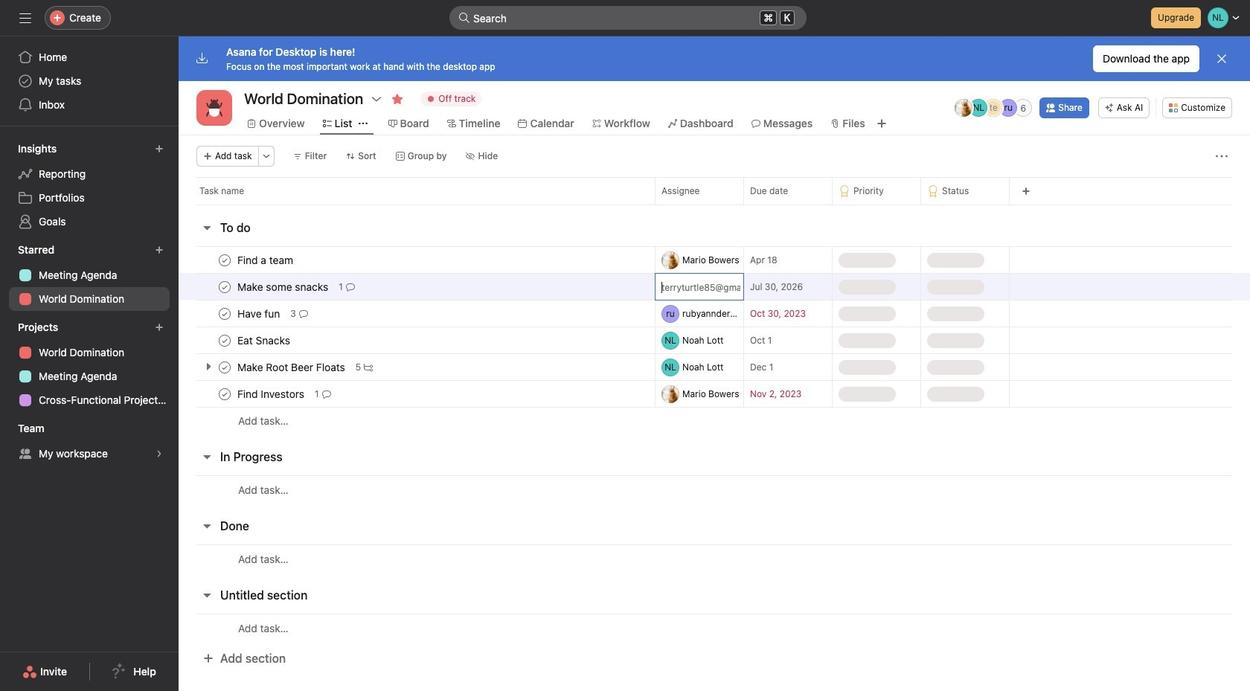 Task type: describe. For each thing, give the bounding box(es) containing it.
find investors cell
[[179, 380, 655, 408]]

eat snacks cell
[[179, 327, 655, 354]]

make some snacks cell
[[179, 273, 655, 301]]

new insights image
[[155, 144, 164, 153]]

task name text field for "find a team" cell
[[234, 253, 298, 267]]

mark complete image for task name text box within the find investors cell
[[216, 385, 234, 403]]

show options image
[[371, 93, 383, 105]]

2 collapse task list for this group image from the top
[[201, 451, 213, 463]]

remove from starred image
[[392, 93, 403, 105]]

5 subtasks image
[[364, 363, 373, 372]]

add field image
[[1022, 187, 1031, 196]]

prominent image
[[458, 12, 470, 24]]

tab actions image
[[358, 119, 367, 128]]

task name text field for find investors cell
[[234, 387, 309, 401]]

header to do tree grid
[[179, 246, 1250, 435]]

3 collapse task list for this group image from the top
[[201, 520, 213, 532]]

task name text field for eat snacks cell
[[234, 333, 295, 348]]

mark complete image for task name text box inside the "find a team" cell
[[216, 251, 234, 269]]

Mark complete checkbox
[[216, 305, 234, 323]]

task name text field inside have fun cell
[[234, 306, 284, 321]]

hide sidebar image
[[19, 12, 31, 24]]

teams element
[[0, 415, 179, 469]]

task name text field for make some snacks cell
[[234, 279, 333, 294]]

projects element
[[0, 314, 179, 415]]

global element
[[0, 36, 179, 126]]

terryturtle85@gmail.com text field
[[661, 274, 740, 301]]

3 comments image
[[299, 309, 308, 318]]

mark complete checkbox inside the 'make root beer floats' cell
[[216, 358, 234, 376]]

insights element
[[0, 135, 179, 237]]

mark complete image for task name text box within the make some snacks cell
[[216, 278, 234, 296]]

mark complete image for task name text field in have fun cell
[[216, 305, 234, 323]]

add items to starred image
[[155, 246, 164, 254]]



Task type: vqa. For each thing, say whether or not it's contained in the screenshot.
the bottommost Delete story "icon"
no



Task type: locate. For each thing, give the bounding box(es) containing it.
dismiss image
[[1216, 53, 1228, 65]]

task name text field inside find investors cell
[[234, 387, 309, 401]]

0 vertical spatial task name text field
[[234, 306, 284, 321]]

mark complete image inside "find a team" cell
[[216, 251, 234, 269]]

1 comment image
[[346, 282, 355, 291]]

Task name text field
[[234, 253, 298, 267], [234, 279, 333, 294], [234, 333, 295, 348], [234, 387, 309, 401]]

2 mark complete image from the top
[[216, 278, 234, 296]]

2 task name text field from the top
[[234, 360, 350, 375]]

mark complete image
[[216, 331, 234, 349], [216, 385, 234, 403]]

3 task name text field from the top
[[234, 333, 295, 348]]

mark complete checkbox for task name text box within the find investors cell
[[216, 385, 234, 403]]

1 mark complete image from the top
[[216, 331, 234, 349]]

2 mark complete checkbox from the top
[[216, 278, 234, 296]]

mark complete checkbox inside eat snacks cell
[[216, 331, 234, 349]]

see details, my workspace image
[[155, 449, 164, 458]]

4 collapse task list for this group image from the top
[[201, 589, 213, 601]]

mark complete image inside the 'make root beer floats' cell
[[216, 358, 234, 376]]

make root beer floats cell
[[179, 353, 655, 381]]

Search tasks, projects, and more text field
[[449, 6, 807, 30]]

find a team cell
[[179, 246, 655, 274]]

task name text field right mark complete option
[[234, 306, 284, 321]]

3 mark complete image from the top
[[216, 305, 234, 323]]

1 collapse task list for this group image from the top
[[201, 222, 213, 234]]

new project or portfolio image
[[155, 323, 164, 332]]

task name text field inside make some snacks cell
[[234, 279, 333, 294]]

1 vertical spatial task name text field
[[234, 360, 350, 375]]

mark complete checkbox inside make some snacks cell
[[216, 278, 234, 296]]

collapse task list for this group image
[[201, 222, 213, 234], [201, 451, 213, 463], [201, 520, 213, 532], [201, 589, 213, 601]]

0 vertical spatial mark complete image
[[216, 331, 234, 349]]

row
[[179, 177, 1250, 205], [196, 204, 1232, 205], [179, 246, 1250, 274], [179, 273, 1250, 301], [179, 300, 1250, 327], [179, 327, 1250, 354], [179, 353, 1250, 381], [179, 380, 1250, 408], [179, 407, 1250, 435], [179, 475, 1250, 504], [179, 545, 1250, 573], [179, 614, 1250, 642]]

task name text field inside "find a team" cell
[[234, 253, 298, 267]]

4 mark complete checkbox from the top
[[216, 358, 234, 376]]

Task name text field
[[234, 306, 284, 321], [234, 360, 350, 375]]

4 mark complete image from the top
[[216, 358, 234, 376]]

5 mark complete checkbox from the top
[[216, 385, 234, 403]]

mark complete image
[[216, 251, 234, 269], [216, 278, 234, 296], [216, 305, 234, 323], [216, 358, 234, 376]]

3 mark complete checkbox from the top
[[216, 331, 234, 349]]

None field
[[449, 6, 807, 30]]

mark complete checkbox for task name text box in eat snacks cell
[[216, 331, 234, 349]]

mark complete checkbox inside find investors cell
[[216, 385, 234, 403]]

mark complete checkbox for task name text box within the make some snacks cell
[[216, 278, 234, 296]]

task name text field inside the 'make root beer floats' cell
[[234, 360, 350, 375]]

0 horizontal spatial more actions image
[[262, 152, 271, 161]]

2 task name text field from the top
[[234, 279, 333, 294]]

bug image
[[205, 99, 223, 117]]

1 vertical spatial mark complete image
[[216, 385, 234, 403]]

1 mark complete checkbox from the top
[[216, 251, 234, 269]]

task name text field inside eat snacks cell
[[234, 333, 295, 348]]

2 mark complete image from the top
[[216, 385, 234, 403]]

mark complete image inside find investors cell
[[216, 385, 234, 403]]

1 task name text field from the top
[[234, 306, 284, 321]]

1 mark complete image from the top
[[216, 251, 234, 269]]

1 horizontal spatial more actions image
[[1216, 150, 1228, 162]]

mark complete image inside eat snacks cell
[[216, 331, 234, 349]]

task name text field up 1 comment image
[[234, 360, 350, 375]]

mark complete checkbox for task name text box inside the "find a team" cell
[[216, 251, 234, 269]]

1 comment image
[[322, 390, 331, 398]]

1 task name text field from the top
[[234, 253, 298, 267]]

more actions image
[[1216, 150, 1228, 162], [262, 152, 271, 161]]

mark complete image inside make some snacks cell
[[216, 278, 234, 296]]

Mark complete checkbox
[[216, 251, 234, 269], [216, 278, 234, 296], [216, 331, 234, 349], [216, 358, 234, 376], [216, 385, 234, 403]]

add tab image
[[876, 118, 887, 129]]

mark complete image for task name text box in eat snacks cell
[[216, 331, 234, 349]]

expand subtask list for the task make root beer floats image
[[202, 361, 214, 373]]

4 task name text field from the top
[[234, 387, 309, 401]]

mark complete checkbox inside "find a team" cell
[[216, 251, 234, 269]]

starred element
[[0, 237, 179, 314]]

have fun cell
[[179, 300, 655, 327]]



